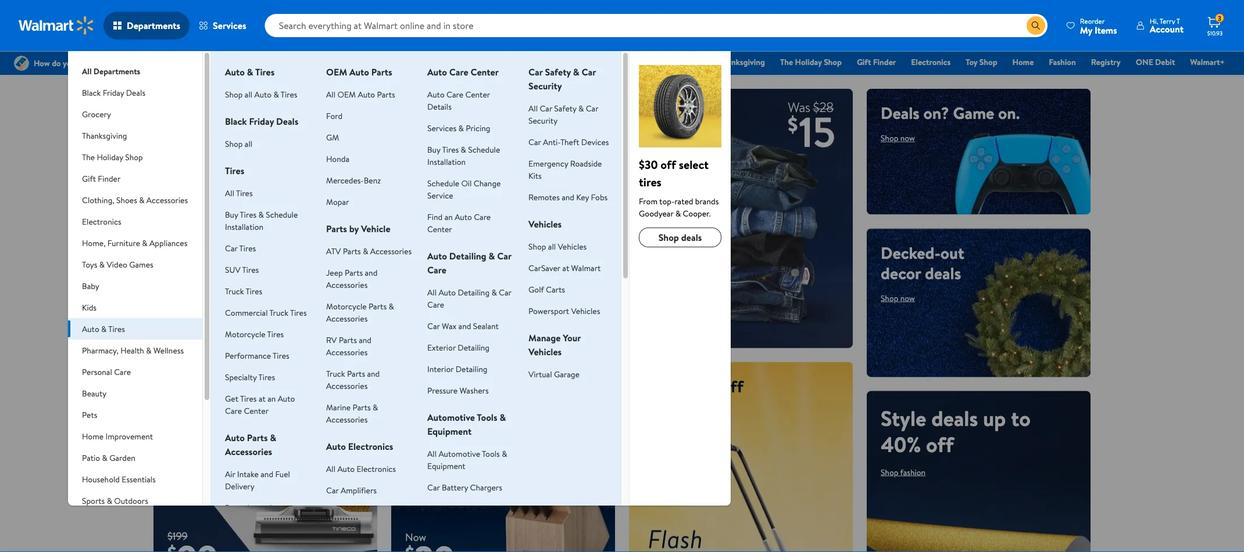 Task type: vqa. For each thing, say whether or not it's contained in the screenshot.
gray in Gray $99.00
no



Task type: locate. For each thing, give the bounding box(es) containing it.
the holiday shop for the holiday shop "link"
[[780, 56, 842, 68]]

friday down all departments
[[103, 87, 124, 98]]

parts inside marine parts & accessories
[[353, 402, 371, 413]]

the holiday shop inside "link"
[[780, 56, 842, 68]]

1 vertical spatial motorcycle
[[225, 329, 265, 340]]

parts inside truck parts and accessories
[[347, 368, 365, 380]]

now right wellness
[[187, 353, 202, 365]]

1 horizontal spatial auto & tires
[[225, 66, 275, 78]]

1 horizontal spatial essentials
[[669, 56, 703, 68]]

1 vertical spatial grocery
[[82, 108, 111, 120]]

the holiday shop
[[780, 56, 842, 68], [82, 151, 143, 163]]

care inside find an auto care center
[[474, 211, 491, 223]]

to for home
[[195, 290, 215, 319]]

40% right up
[[687, 375, 718, 398]]

black up all car safety & car security link
[[552, 56, 571, 68]]

2 horizontal spatial to
[[1011, 404, 1031, 433]]

gift up clothing,
[[82, 173, 96, 184]]

the up clothing,
[[82, 151, 95, 163]]

accessories down vehicle
[[370, 246, 412, 257]]

0 vertical spatial security
[[528, 80, 562, 92]]

intake
[[237, 469, 259, 480]]

0 vertical spatial grocery
[[631, 56, 659, 68]]

motorcycle
[[326, 301, 367, 312], [225, 329, 265, 340]]

the holiday shop inside dropdown button
[[82, 151, 143, 163]]

0 horizontal spatial truck
[[225, 286, 244, 297]]

parts for jeep parts and accessories
[[345, 267, 363, 278]]

accessories inside dropdown button
[[146, 194, 188, 206]]

Walmart Site-Wide search field
[[265, 14, 1048, 37]]

& inside car safety & car security
[[573, 66, 579, 78]]

safety inside car safety & car security
[[545, 66, 571, 78]]

truck down the suv
[[225, 286, 244, 297]]

car up all car safety & car security link
[[582, 66, 596, 78]]

and left fuel
[[261, 469, 273, 480]]

0 horizontal spatial essentials
[[122, 474, 156, 485]]

marine parts & accessories link
[[326, 402, 378, 426]]

essentials down search search field on the top
[[669, 56, 703, 68]]

shop all vehicles
[[528, 241, 587, 252]]

parts right jeep
[[345, 267, 363, 278]]

& inside auto detailing & car care
[[489, 250, 495, 263]]

car left black friday deals link
[[528, 66, 543, 78]]

1 vertical spatial services
[[427, 122, 457, 134]]

1 vertical spatial to
[[667, 375, 683, 398]]

buy for right the buy tires & schedule installation link
[[427, 144, 440, 155]]

deals right car safety & car security
[[597, 56, 616, 68]]

care up all auto detailing & car care
[[427, 264, 446, 277]]

1 horizontal spatial installation
[[427, 156, 466, 167]]

0 horizontal spatial 40%
[[687, 375, 718, 398]]

grocery down search search field on the top
[[631, 56, 659, 68]]

1 vertical spatial gift finder
[[82, 173, 121, 184]]

accessories inside truck parts and accessories
[[326, 381, 368, 392]]

pressure washers link
[[427, 385, 489, 396]]

security up anti-
[[528, 115, 558, 126]]

1 horizontal spatial buy tires & schedule installation link
[[427, 144, 500, 167]]

40% up shop fashion at the right
[[881, 430, 921, 459]]

1 horizontal spatial truck
[[269, 307, 288, 319]]

tools inside all automotive tools & equipment
[[482, 449, 500, 460]]

1 horizontal spatial black
[[225, 115, 247, 128]]

services for services & pricing
[[427, 122, 457, 134]]

now for deals on? game on.
[[900, 133, 915, 144]]

1 horizontal spatial thanksgiving
[[719, 56, 765, 68]]

black friday deals down all departments
[[82, 87, 145, 98]]

1 vertical spatial buy tires & schedule installation link
[[225, 209, 298, 233]]

tools up chargers
[[482, 449, 500, 460]]

accessories down jeep
[[326, 279, 368, 291]]

gift for the gift finder "link"
[[857, 56, 871, 68]]

amplifiers
[[341, 485, 377, 496]]

find an auto care center link
[[427, 211, 491, 235]]

parts for motorcycle parts & accessories
[[369, 301, 387, 312]]

save
[[405, 253, 479, 305]]

care down get
[[225, 406, 242, 417]]

0 horizontal spatial grocery
[[82, 108, 111, 120]]

and down rv parts and accessories link
[[367, 368, 380, 380]]

1 horizontal spatial 40%
[[881, 430, 921, 459]]

grocery down the black friday deals 'dropdown button'
[[82, 108, 111, 120]]

1 horizontal spatial motorcycle
[[326, 301, 367, 312]]

walmart+ link
[[1185, 56, 1230, 68]]

deals up grocery dropdown button
[[126, 87, 145, 98]]

car left the amplifiers
[[326, 485, 339, 496]]

2 vertical spatial truck
[[326, 368, 345, 380]]

battery
[[442, 482, 468, 494]]

care down schedule oil change service link
[[474, 211, 491, 223]]

air intake and fuel delivery
[[225, 469, 290, 492]]

& inside motorcycle parts & accessories
[[389, 301, 394, 312]]

virtual garage link
[[528, 369, 579, 380]]

all inside the all car safety & car security
[[528, 103, 538, 114]]

accessories inside marine parts & accessories
[[326, 414, 368, 426]]

accessories up intake
[[225, 446, 272, 459]]

now for save big!
[[434, 320, 449, 331]]

services inside dropdown button
[[213, 19, 246, 32]]

1 vertical spatial black
[[82, 87, 101, 98]]

0 vertical spatial schedule
[[468, 144, 500, 155]]

0 vertical spatial up
[[167, 290, 190, 319]]

and inside "rv parts and accessories"
[[359, 335, 372, 346]]

exterior
[[427, 342, 456, 353]]

all down "shop all"
[[225, 187, 234, 199]]

1 vertical spatial schedule
[[427, 178, 459, 189]]

parts inside auto parts & accessories
[[247, 432, 268, 445]]

parts down jeep parts and accessories link
[[369, 301, 387, 312]]

0 horizontal spatial installation
[[225, 221, 263, 233]]

equipment inside automotive tools & equipment
[[427, 426, 472, 438]]

safety up all car safety & car security link
[[545, 66, 571, 78]]

1 vertical spatial holiday
[[97, 151, 123, 163]]

shop all link
[[225, 138, 252, 149]]

parts by vehicle
[[326, 223, 390, 235]]

0 horizontal spatial finder
[[98, 173, 121, 184]]

gift finder for gift finder dropdown button
[[82, 173, 121, 184]]

0 vertical spatial equipment
[[427, 426, 472, 438]]

1 horizontal spatial finder
[[873, 56, 896, 68]]

automotive inside all automotive tools & equipment
[[439, 449, 480, 460]]

0 vertical spatial finder
[[873, 56, 896, 68]]

the inside "link"
[[780, 56, 793, 68]]

& inside auto parts & accessories
[[270, 432, 276, 445]]

departments up all departments link
[[127, 19, 180, 32]]

pressure washers
[[427, 385, 489, 396]]

&
[[661, 56, 667, 68], [247, 66, 253, 78], [573, 66, 579, 78], [274, 89, 279, 100], [579, 103, 584, 114], [458, 122, 464, 134], [461, 144, 466, 155], [139, 194, 144, 206], [675, 208, 681, 219], [258, 209, 264, 220], [142, 237, 147, 249], [363, 246, 368, 257], [489, 250, 495, 263], [99, 259, 105, 270], [492, 287, 497, 298], [389, 301, 394, 312], [101, 324, 107, 335], [146, 345, 151, 356], [373, 402, 378, 413], [500, 412, 506, 424], [270, 432, 276, 445], [502, 449, 507, 460], [102, 453, 107, 464], [107, 496, 112, 507]]

center down find
[[427, 224, 452, 235]]

1 vertical spatial equipment
[[427, 461, 465, 472]]

home inside home deals up to 30% off
[[167, 264, 222, 293]]

essentials inside household essentials dropdown button
[[122, 474, 156, 485]]

at left walmart
[[562, 262, 569, 274]]

to inside style deals up to 40% off
[[1011, 404, 1031, 433]]

deals inside decked-out decor deals
[[925, 262, 961, 285]]

all inside all auto detailing & car care
[[427, 287, 437, 298]]

black friday deals for black friday deals link
[[552, 56, 616, 68]]

remotes and key fobs
[[528, 192, 608, 203]]

truck inside truck parts and accessories
[[326, 368, 345, 380]]

motorcycle for motorcycle parts & accessories
[[326, 301, 367, 312]]

and right wax
[[458, 321, 471, 332]]

beauty button
[[68, 383, 202, 405]]

all for auto detailing & car care
[[427, 287, 437, 298]]

1 vertical spatial the
[[82, 151, 95, 163]]

installation up oil on the top of page
[[427, 156, 466, 167]]

car up the suv
[[225, 243, 238, 254]]

brands
[[695, 196, 719, 207]]

0 vertical spatial black friday deals
[[552, 56, 616, 68]]

all for tires
[[225, 187, 234, 199]]

parts inside motorcycle parts & accessories
[[369, 301, 387, 312]]

1 vertical spatial auto & tires
[[82, 324, 125, 335]]

0 horizontal spatial to
[[195, 290, 215, 319]]

emergency
[[528, 158, 568, 169]]

security inside car safety & car security
[[528, 80, 562, 92]]

virtual garage
[[528, 369, 579, 380]]

parts for rv parts and accessories
[[339, 335, 357, 346]]

the inside dropdown button
[[82, 151, 95, 163]]

carsaver at walmart link
[[528, 262, 601, 274]]

auto inside find an auto care center
[[455, 211, 472, 223]]

1 vertical spatial gift
[[82, 173, 96, 184]]

accessories inside "rv parts and accessories"
[[326, 347, 368, 358]]

installation up car tires link
[[225, 221, 263, 233]]

2 vertical spatial to
[[1011, 404, 1031, 433]]

friday for black friday deals link
[[573, 56, 595, 68]]

kids button
[[68, 297, 202, 319]]

accessories for jeep parts and accessories
[[326, 279, 368, 291]]

deals for home deals are served
[[452, 375, 488, 398]]

1 vertical spatial truck
[[269, 307, 288, 319]]

0 vertical spatial friday
[[573, 56, 595, 68]]

1 vertical spatial the holiday shop
[[82, 151, 143, 163]]

1 vertical spatial all
[[245, 138, 252, 149]]

gift finder button
[[68, 168, 202, 190]]

roadside
[[570, 158, 602, 169]]

0 vertical spatial essentials
[[669, 56, 703, 68]]

up inside home deals up to 30% off
[[167, 290, 190, 319]]

served
[[518, 375, 565, 398]]

1 equipment from the top
[[427, 426, 472, 438]]

carts
[[546, 284, 565, 295]]

0 vertical spatial thanksgiving
[[719, 56, 765, 68]]

buy tires & schedule installation link up oil on the top of page
[[427, 144, 500, 167]]

now down pressure
[[425, 406, 439, 417]]

home left the suv
[[167, 264, 222, 293]]

the right thanksgiving link
[[780, 56, 793, 68]]

gift
[[857, 56, 871, 68], [82, 173, 96, 184]]

1 horizontal spatial gift
[[857, 56, 871, 68]]

batteries and accessories link
[[225, 503, 272, 526]]

parts right marine
[[353, 402, 371, 413]]

gift finder inside dropdown button
[[82, 173, 121, 184]]

high
[[167, 102, 202, 124]]

2 security from the top
[[528, 115, 558, 126]]

tools down washers
[[477, 412, 497, 424]]

buy tires & schedule installation link up car tires link
[[225, 209, 298, 233]]

home improvement button
[[68, 426, 202, 448]]

registry
[[1091, 56, 1121, 68]]

parts down oem auto parts in the top of the page
[[377, 89, 395, 100]]

car left anti-
[[528, 136, 541, 148]]

care inside 'auto care center details'
[[447, 89, 463, 100]]

walmart image
[[19, 16, 94, 35]]

fashion
[[1049, 56, 1076, 68]]

& inside dropdown button
[[146, 345, 151, 356]]

1 vertical spatial friday
[[103, 87, 124, 98]]

games
[[129, 259, 153, 270]]

equipment up all automotive tools & equipment link
[[427, 426, 472, 438]]

holiday inside "link"
[[795, 56, 822, 68]]

home down search icon
[[1013, 56, 1034, 68]]

0 horizontal spatial gift
[[82, 173, 96, 184]]

holiday inside dropdown button
[[97, 151, 123, 163]]

and for car wax and sealant
[[458, 321, 471, 332]]

0 horizontal spatial auto & tires
[[82, 324, 125, 335]]

auto inside dropdown button
[[82, 324, 99, 335]]

truck right commercial
[[269, 307, 288, 319]]

and down atv parts & accessories link
[[365, 267, 377, 278]]

0 vertical spatial services
[[213, 19, 246, 32]]

sports
[[82, 496, 105, 507]]

1 vertical spatial departments
[[93, 65, 140, 77]]

0 vertical spatial gift
[[857, 56, 871, 68]]

rv parts and accessories
[[326, 335, 372, 358]]

parts right atv
[[343, 246, 361, 257]]

holiday for the holiday shop "link"
[[795, 56, 822, 68]]

car down car safety & car security
[[540, 103, 552, 114]]

parts inside jeep parts and accessories
[[345, 267, 363, 278]]

terry
[[1160, 16, 1175, 26]]

auto
[[225, 66, 245, 78], [349, 66, 369, 78], [427, 66, 447, 78], [254, 89, 272, 100], [358, 89, 375, 100], [427, 89, 445, 100], [455, 211, 472, 223], [427, 250, 447, 263], [439, 287, 456, 298], [82, 324, 99, 335], [278, 393, 295, 405], [225, 432, 245, 445], [326, 441, 346, 453], [337, 464, 355, 475]]

truck parts and accessories
[[326, 368, 380, 392]]

0 vertical spatial truck
[[225, 286, 244, 297]]

truck tires
[[225, 286, 262, 297]]

on?
[[924, 102, 949, 124]]

gift inside gift finder dropdown button
[[82, 173, 96, 184]]

0 horizontal spatial the holiday shop
[[82, 151, 143, 163]]

1 horizontal spatial up
[[983, 404, 1006, 433]]

home up the patio
[[82, 431, 104, 442]]

1 vertical spatial up
[[983, 404, 1006, 433]]

1 vertical spatial safety
[[554, 103, 577, 114]]

safety down car safety & car security
[[554, 103, 577, 114]]

and inside truck parts and accessories
[[367, 368, 380, 380]]

2 horizontal spatial truck
[[326, 368, 345, 380]]

departments up the black friday deals 'dropdown button'
[[93, 65, 140, 77]]

0 horizontal spatial at
[[259, 393, 266, 405]]

accessories inside motorcycle parts & accessories
[[326, 313, 368, 324]]

2 horizontal spatial black friday deals
[[552, 56, 616, 68]]

deals down shop all auto & tires
[[276, 115, 298, 128]]

black friday deals inside 'dropdown button'
[[82, 87, 145, 98]]

savings
[[167, 122, 219, 145]]

change
[[474, 178, 501, 189]]

thanksgiving for thanksgiving link
[[719, 56, 765, 68]]

center down "specialty tires" link
[[244, 406, 269, 417]]

home inside home improvement 'dropdown button'
[[82, 431, 104, 442]]

hi,
[[1150, 16, 1158, 26]]

1 horizontal spatial grocery
[[631, 56, 659, 68]]

1 vertical spatial finder
[[98, 173, 121, 184]]

detailing down find an auto care center on the left
[[449, 250, 486, 263]]

and inside the air intake and fuel delivery
[[261, 469, 273, 480]]

detailing inside all auto detailing & car care
[[458, 287, 490, 298]]

tech
[[206, 102, 237, 124]]

shop
[[824, 56, 842, 68], [980, 56, 997, 68], [225, 89, 243, 100], [881, 133, 898, 144], [225, 138, 243, 149], [125, 151, 143, 163], [659, 231, 679, 244], [528, 241, 546, 252], [881, 293, 898, 304], [415, 320, 432, 331], [167, 353, 185, 365], [405, 406, 423, 417], [881, 467, 898, 478]]

care down the health
[[114, 367, 131, 378]]

gift finder for the gift finder "link"
[[857, 56, 896, 68]]

electronics left toy
[[911, 56, 951, 68]]

all for friday
[[245, 138, 252, 149]]

all down 'gifts,'
[[245, 138, 252, 149]]

black inside the black friday deals 'dropdown button'
[[82, 87, 101, 98]]

friday
[[573, 56, 595, 68], [103, 87, 124, 98], [249, 115, 274, 128]]

1 vertical spatial tools
[[482, 449, 500, 460]]

parts down get tires at an auto care center
[[247, 432, 268, 445]]

2 equipment from the top
[[427, 461, 465, 472]]

0 vertical spatial auto & tires
[[225, 66, 275, 78]]

personal care button
[[68, 362, 202, 383]]

mercedes-benz
[[326, 175, 381, 186]]

1 horizontal spatial gift finder
[[857, 56, 896, 68]]

the holiday shop for the holiday shop dropdown button
[[82, 151, 143, 163]]

parts left by
[[326, 223, 347, 235]]

0 vertical spatial gift finder
[[857, 56, 896, 68]]

finder inside "link"
[[873, 56, 896, 68]]

1 horizontal spatial to
[[667, 375, 683, 398]]

wax
[[442, 321, 456, 332]]

toys & video games
[[82, 259, 153, 270]]

1 vertical spatial installation
[[225, 221, 263, 233]]

accessories inside jeep parts and accessories
[[326, 279, 368, 291]]

accessories for rv parts and accessories
[[326, 347, 368, 358]]

home for home deals up to 30% off
[[167, 264, 222, 293]]

atv
[[326, 246, 341, 257]]

friday inside 'dropdown button'
[[103, 87, 124, 98]]

1 horizontal spatial services
[[427, 122, 457, 134]]

all
[[245, 89, 252, 100], [245, 138, 252, 149], [548, 241, 556, 252]]

from
[[639, 196, 658, 207]]

2 vertical spatial schedule
[[266, 209, 298, 220]]

2 horizontal spatial schedule
[[468, 144, 500, 155]]

security up the all car safety & car security
[[528, 80, 562, 92]]

thanksgiving inside dropdown button
[[82, 130, 127, 141]]

appliances
[[149, 237, 187, 249]]

1 vertical spatial at
[[259, 393, 266, 405]]

commercial truck tires link
[[225, 307, 307, 319]]

detailing
[[449, 250, 486, 263], [458, 287, 490, 298], [458, 342, 489, 353], [456, 364, 487, 375]]

auto care center details link
[[427, 89, 490, 112]]

accessories down rv
[[326, 347, 368, 358]]

1 horizontal spatial the holiday shop
[[780, 56, 842, 68]]

household
[[82, 474, 120, 485]]

care inside auto detailing & car care
[[427, 264, 446, 277]]

emergency roadside kits
[[528, 158, 602, 181]]

0 horizontal spatial an
[[268, 393, 276, 405]]

gift finder inside "link"
[[857, 56, 896, 68]]

clothing, shoes & accessories
[[82, 194, 188, 206]]

all up 'gifts,'
[[245, 89, 252, 100]]

deals inside home deals up to 30% off
[[227, 264, 274, 293]]

and down motorcycle parts & accessories
[[359, 335, 372, 346]]

1 horizontal spatial holiday
[[795, 56, 822, 68]]

all auto electronics
[[326, 464, 396, 475]]

grocery for grocery & essentials
[[631, 56, 659, 68]]

rv
[[326, 335, 337, 346]]

off inside style deals up to 40% off
[[926, 430, 954, 459]]

essentials down patio & garden dropdown button
[[122, 474, 156, 485]]

accessories down gift finder dropdown button
[[146, 194, 188, 206]]

gift for gift finder dropdown button
[[82, 173, 96, 184]]

electronics inside electronics dropdown button
[[82, 216, 121, 227]]

detailing down 'car wax and sealant'
[[458, 342, 489, 353]]

and inside jeep parts and accessories
[[365, 267, 377, 278]]

gift finder left electronics link
[[857, 56, 896, 68]]

all up carsaver
[[548, 241, 556, 252]]

0 vertical spatial buy tires & schedule installation
[[427, 144, 500, 167]]

1 vertical spatial security
[[528, 115, 558, 126]]

0 horizontal spatial services
[[213, 19, 246, 32]]

cooper.
[[683, 208, 711, 219]]

center inside find an auto care center
[[427, 224, 452, 235]]

exterior detailing link
[[427, 342, 489, 353]]

detailing up washers
[[456, 364, 487, 375]]

oem up "all oem auto parts"
[[326, 66, 347, 78]]

auto parts & accessories
[[225, 432, 276, 459]]

black inside black friday deals link
[[552, 56, 571, 68]]

vehicles inside manage your vehicles
[[528, 346, 562, 359]]

off inside up to 40% off sports gear
[[722, 375, 743, 398]]

0 vertical spatial departments
[[127, 19, 180, 32]]

batteries and accessories
[[225, 503, 272, 526]]

car inside all auto detailing & car care
[[499, 287, 511, 298]]

1 security from the top
[[528, 80, 562, 92]]

0 vertical spatial all
[[245, 89, 252, 100]]

on.
[[998, 102, 1020, 124]]

accessories down batteries
[[225, 515, 266, 526]]

gift inside "link"
[[857, 56, 871, 68]]

0 vertical spatial the
[[780, 56, 793, 68]]

home inside the home link
[[1013, 56, 1034, 68]]

your
[[563, 332, 581, 345]]

0 horizontal spatial schedule
[[266, 209, 298, 220]]

all down car safety & car security
[[528, 103, 538, 114]]

specialty
[[225, 372, 257, 383]]

parts for atv parts & accessories
[[343, 246, 361, 257]]

parts for truck parts and accessories
[[347, 368, 365, 380]]

all up ford
[[326, 89, 335, 100]]

pets
[[82, 410, 97, 421]]

now
[[900, 133, 915, 144], [900, 293, 915, 304], [434, 320, 449, 331], [187, 353, 202, 365], [425, 406, 439, 417]]

all inside all automotive tools & equipment
[[427, 449, 437, 460]]

oem up ford link
[[337, 89, 356, 100]]

thanksgiving for thanksgiving dropdown button
[[82, 130, 127, 141]]

all up car wax and sealant link
[[427, 287, 437, 298]]

deals inside style deals up to 40% off
[[931, 404, 978, 433]]

2 vertical spatial all
[[548, 241, 556, 252]]

electronics down clothing,
[[82, 216, 121, 227]]

jacks
[[442, 504, 460, 515]]

1 horizontal spatial friday
[[249, 115, 274, 128]]

all for &
[[245, 89, 252, 100]]

shop now link for home deals up to 30% off
[[167, 353, 202, 365]]

car left golf
[[499, 287, 511, 298]]

2 vertical spatial black friday deals
[[225, 115, 298, 128]]

automotive down pressure washers
[[427, 412, 475, 424]]

up inside style deals up to 40% off
[[983, 404, 1006, 433]]

detailing for interior
[[456, 364, 487, 375]]

friday up all car safety & car security link
[[573, 56, 595, 68]]

0 horizontal spatial up
[[167, 290, 190, 319]]

home for home deals are served
[[405, 375, 448, 398]]

deals on? game on.
[[881, 102, 1020, 124]]

care up details
[[447, 89, 463, 100]]

1 vertical spatial buy
[[225, 209, 238, 220]]

are
[[492, 375, 514, 398]]

0 horizontal spatial motorcycle
[[225, 329, 265, 340]]

grocery inside dropdown button
[[82, 108, 111, 120]]

and for air intake and fuel delivery
[[261, 469, 273, 480]]

equipment up the battery
[[427, 461, 465, 472]]

0 vertical spatial buy
[[427, 144, 440, 155]]

vehicles up your
[[571, 306, 600, 317]]

to inside up to 40% off sports gear
[[667, 375, 683, 398]]

car tires
[[225, 243, 256, 254]]

1 horizontal spatial an
[[445, 211, 453, 223]]

motorcycle inside motorcycle parts & accessories
[[326, 301, 367, 312]]

an right find
[[445, 211, 453, 223]]

departments button
[[103, 12, 190, 40]]

0 horizontal spatial holiday
[[97, 151, 123, 163]]

motorcycle tires link
[[225, 329, 284, 340]]

black down all departments
[[82, 87, 101, 98]]

schedule oil change service
[[427, 178, 501, 201]]

black friday deals down shop all auto & tires
[[225, 115, 298, 128]]

gift right the holiday shop "link"
[[857, 56, 871, 68]]

accessories for truck parts and accessories
[[326, 381, 368, 392]]

and right batteries
[[259, 503, 272, 514]]

electronics
[[911, 56, 951, 68], [82, 216, 121, 227], [348, 441, 393, 453], [357, 464, 396, 475]]

1 horizontal spatial the
[[780, 56, 793, 68]]

0 vertical spatial buy tires & schedule installation link
[[427, 144, 500, 167]]

center inside get tires at an auto care center
[[244, 406, 269, 417]]

1 vertical spatial black friday deals
[[82, 87, 145, 98]]

auto & tires image
[[639, 65, 722, 148]]

car left the battery
[[427, 482, 440, 494]]

buy for the left the buy tires & schedule installation link
[[225, 209, 238, 220]]

car battery chargers link
[[427, 482, 502, 494]]



Task type: describe. For each thing, give the bounding box(es) containing it.
black for black friday deals link
[[552, 56, 571, 68]]

mercedes-benz link
[[326, 175, 381, 186]]

off inside the $30 off select tires from top-rated brands goodyear & cooper.
[[661, 156, 676, 173]]

automotive inside automotive tools & equipment
[[427, 412, 475, 424]]

safety inside the all car safety & car security
[[554, 103, 577, 114]]

accessories for marine parts & accessories
[[326, 414, 368, 426]]

thanksgiving link
[[713, 56, 770, 68]]

interior detailing link
[[427, 364, 487, 375]]

auto electronics
[[326, 441, 393, 453]]

accessories inside batteries and accessories
[[225, 515, 266, 526]]

anti-
[[543, 136, 560, 148]]

and for jeep parts and accessories
[[365, 267, 377, 278]]

care inside dropdown button
[[114, 367, 131, 378]]

gift finder link
[[852, 56, 901, 68]]

style deals up to 40% off
[[881, 404, 1031, 459]]

jeep
[[326, 267, 343, 278]]

care up 'auto care center details'
[[449, 66, 468, 78]]

friday for the black friday deals 'dropdown button'
[[103, 87, 124, 98]]

center inside 'auto care center details'
[[465, 89, 490, 100]]

motorcycle for motorcycle tires
[[225, 329, 265, 340]]

household essentials button
[[68, 469, 202, 491]]

all oem auto parts link
[[326, 89, 395, 100]]

an inside get tires at an auto care center
[[268, 393, 276, 405]]

emergency roadside kits link
[[528, 158, 602, 181]]

all automotive tools & equipment
[[427, 449, 507, 472]]

tires
[[639, 174, 662, 190]]

at inside get tires at an auto care center
[[259, 393, 266, 405]]

parts for auto parts & accessories
[[247, 432, 268, 445]]

home for home
[[1013, 56, 1034, 68]]

now dollar 39 null group
[[391, 530, 455, 553]]

tools inside automotive tools & equipment
[[477, 412, 497, 424]]

one
[[1136, 56, 1153, 68]]

garden
[[109, 453, 135, 464]]

was dollar $199, now dollar 99 group
[[153, 530, 218, 553]]

holiday for the holiday shop dropdown button
[[97, 151, 123, 163]]

installation for right the buy tires & schedule installation link
[[427, 156, 466, 167]]

manage your vehicles
[[528, 332, 581, 359]]

now for home deals are served
[[425, 406, 439, 417]]

center up 'auto care center details'
[[471, 66, 499, 78]]

detailing for auto
[[449, 250, 486, 263]]

Search search field
[[265, 14, 1048, 37]]

shop now for home deals up to 30% off
[[167, 353, 202, 365]]

shop now link for deals on? game on.
[[881, 133, 915, 144]]

all for car safety & car security
[[528, 103, 538, 114]]

find
[[427, 211, 443, 223]]

all up the black friday deals 'dropdown button'
[[82, 65, 92, 77]]

suv tires link
[[225, 264, 259, 276]]

0 horizontal spatial buy tires & schedule installation
[[225, 209, 298, 233]]

all for automotive tools & equipment
[[427, 449, 437, 460]]

wellness
[[153, 345, 184, 356]]

electronics down the auto electronics
[[357, 464, 396, 475]]

tires inside dropdown button
[[108, 324, 125, 335]]

all oem auto parts
[[326, 89, 395, 100]]

electronics inside electronics link
[[911, 56, 951, 68]]

baby button
[[68, 276, 202, 297]]

account
[[1150, 23, 1184, 35]]

auto & tires inside dropdown button
[[82, 324, 125, 335]]

service
[[427, 190, 453, 201]]

& inside the all car safety & car security
[[579, 103, 584, 114]]

details
[[427, 101, 452, 112]]

services button
[[190, 12, 256, 40]]

virtual
[[528, 369, 552, 380]]

accessories for auto parts & accessories
[[225, 446, 272, 459]]

auto inside get tires at an auto care center
[[278, 393, 295, 405]]

oil
[[461, 178, 472, 189]]

powersport vehicles
[[528, 306, 600, 317]]

to for style
[[1011, 404, 1031, 433]]

truck for tires
[[225, 286, 244, 297]]

remotes and key fobs link
[[528, 192, 608, 203]]

shop now for home deals are served
[[405, 406, 439, 417]]

equipment inside all automotive tools & equipment
[[427, 461, 465, 472]]

clothing, shoes & accessories button
[[68, 190, 202, 211]]

the for the holiday shop dropdown button
[[82, 151, 95, 163]]

black friday deals for the black friday deals 'dropdown button'
[[82, 87, 145, 98]]

installation for the left the buy tires & schedule installation link
[[225, 221, 263, 233]]

deals inside 'dropdown button'
[[126, 87, 145, 98]]

golf
[[528, 284, 544, 295]]

vehicles up carsaver at walmart
[[558, 241, 587, 252]]

1 horizontal spatial buy tires & schedule installation
[[427, 144, 500, 167]]

deals for style deals up to 40% off
[[931, 404, 978, 433]]

the for the holiday shop "link"
[[780, 56, 793, 68]]

rated
[[675, 196, 693, 207]]

1 vertical spatial oem
[[337, 89, 356, 100]]

fobs
[[591, 192, 608, 203]]

motorcycle tires
[[225, 329, 284, 340]]

now
[[405, 530, 426, 545]]

grocery & essentials
[[631, 56, 703, 68]]

finder for gift finder dropdown button
[[98, 173, 121, 184]]

interior
[[427, 364, 454, 375]]

all for auto electronics
[[326, 464, 335, 475]]

deals for shop deals
[[681, 231, 702, 244]]

toy
[[966, 56, 978, 68]]

schedule oil change service link
[[427, 178, 501, 201]]

pricing
[[466, 122, 490, 134]]

& inside all auto detailing & car care
[[492, 287, 497, 298]]

honda link
[[326, 153, 349, 165]]

40% inside up to 40% off sports gear
[[687, 375, 718, 398]]

& inside the $30 off select tires from top-rated brands goodyear & cooper.
[[675, 208, 681, 219]]

security inside the all car safety & car security
[[528, 115, 558, 126]]

and for truck parts and accessories
[[367, 368, 380, 380]]

vehicles up shop all vehicles
[[528, 218, 562, 231]]

all for oem auto parts
[[326, 89, 335, 100]]

car amplifiers link
[[326, 485, 377, 496]]

care inside all auto detailing & car care
[[427, 299, 444, 310]]

& inside all automotive tools & equipment
[[502, 449, 507, 460]]

shop now link for save big!
[[405, 316, 458, 335]]

shop all vehicles link
[[528, 241, 587, 252]]

0 horizontal spatial buy tires & schedule installation link
[[225, 209, 298, 233]]

deals for home deals up to 30% off
[[227, 264, 274, 293]]

by
[[349, 223, 359, 235]]

services for services
[[213, 19, 246, 32]]

pharmacy, health & wellness
[[82, 345, 184, 356]]

electronics up all auto electronics
[[348, 441, 393, 453]]

40% inside style deals up to 40% off
[[881, 430, 921, 459]]

now for home deals up to 30% off
[[187, 353, 202, 365]]

save big!
[[405, 253, 548, 305]]

accessories for atv parts & accessories
[[370, 246, 412, 257]]

electronics link
[[906, 56, 956, 68]]

car up devices
[[586, 103, 598, 114]]

shop all
[[225, 138, 252, 149]]

finder for the gift finder "link"
[[873, 56, 896, 68]]

all departments
[[82, 65, 140, 77]]

auto inside all auto detailing & car care
[[439, 287, 456, 298]]

personal
[[82, 367, 112, 378]]

up for home deals up to 30% off
[[167, 290, 190, 319]]

shop now for deals on? game on.
[[881, 133, 915, 144]]

remotes
[[528, 192, 560, 203]]

all auto detailing & car care link
[[427, 287, 511, 310]]

carsaver
[[528, 262, 560, 274]]

accessories for clothing, shoes & accessories
[[146, 194, 188, 206]]

grocery for grocery
[[82, 108, 111, 120]]

black friday deals link
[[547, 56, 621, 68]]

& inside automotive tools & equipment
[[500, 412, 506, 424]]

shop now link for home deals are served
[[405, 406, 439, 417]]

& inside marine parts & accessories
[[373, 402, 378, 413]]

all car safety & car security
[[528, 103, 598, 126]]

registry link
[[1086, 56, 1126, 68]]

black for the black friday deals 'dropdown button'
[[82, 87, 101, 98]]

1 horizontal spatial at
[[562, 262, 569, 274]]

suv
[[225, 264, 241, 276]]

and left key
[[562, 192, 574, 203]]

home for home improvement
[[82, 431, 104, 442]]

car left jacks in the bottom left of the page
[[427, 504, 440, 515]]

get
[[225, 393, 238, 405]]

and inside batteries and accessories
[[259, 503, 272, 514]]

honda
[[326, 153, 349, 165]]

auto inside auto detailing & car care
[[427, 250, 447, 263]]

health
[[121, 345, 144, 356]]

gear
[[691, 396, 723, 418]]

clothing,
[[82, 194, 114, 206]]

theft
[[560, 136, 579, 148]]

up to 40% off sports gear
[[643, 375, 743, 418]]

auto care center
[[427, 66, 499, 78]]

parts for marine parts & accessories
[[353, 402, 371, 413]]

shop inside dropdown button
[[125, 151, 143, 163]]

detailing for exterior
[[458, 342, 489, 353]]

shop inside "link"
[[824, 56, 842, 68]]

care inside get tires at an auto care center
[[225, 406, 242, 417]]

auto care center details
[[427, 89, 490, 112]]

deals left on?
[[881, 102, 920, 124]]

schedule inside schedule oil change service
[[427, 178, 459, 189]]

30%
[[220, 290, 258, 319]]

gifts,
[[241, 102, 279, 124]]

shop now for save big!
[[415, 320, 449, 331]]

parts up "all oem auto parts"
[[371, 66, 392, 78]]

tires inside get tires at an auto care center
[[240, 393, 257, 405]]

select
[[679, 156, 709, 173]]

an inside find an auto care center
[[445, 211, 453, 223]]

and for rv parts and accessories
[[359, 335, 372, 346]]

all tires link
[[225, 187, 253, 199]]

$30 off select tires from top-rated brands goodyear & cooper.
[[639, 156, 719, 219]]

all auto detailing & car care
[[427, 287, 511, 310]]

auto inside 'auto care center details'
[[427, 89, 445, 100]]

car inside auto detailing & car care
[[497, 250, 511, 263]]

jeep parts and accessories
[[326, 267, 377, 291]]

auto inside auto parts & accessories
[[225, 432, 245, 445]]

essentials inside 'grocery & essentials' link
[[669, 56, 703, 68]]

2 vertical spatial friday
[[249, 115, 274, 128]]

patio & garden button
[[68, 448, 202, 469]]

commercial
[[225, 307, 268, 319]]

truck for parts by vehicle
[[326, 368, 345, 380]]

shop now link for decked-out decor deals
[[881, 293, 915, 304]]

shop now for decked-out decor deals
[[881, 293, 915, 304]]

0 vertical spatial oem
[[326, 66, 347, 78]]

car left wax
[[427, 321, 440, 332]]

video
[[107, 259, 127, 270]]

high tech gifts, huge savings
[[167, 102, 318, 145]]

specialty tires
[[225, 372, 275, 383]]

up for style deals up to 40% off
[[983, 404, 1006, 433]]

performance tires
[[225, 350, 289, 362]]

now for decked-out decor deals
[[900, 293, 915, 304]]

off inside home deals up to 30% off
[[167, 317, 195, 346]]

car anti-theft devices link
[[528, 136, 609, 148]]

chargers
[[470, 482, 502, 494]]

top-
[[659, 196, 675, 207]]

search icon image
[[1031, 21, 1041, 30]]

accessories for motorcycle parts & accessories
[[326, 313, 368, 324]]

pressure
[[427, 385, 458, 396]]

powersport
[[528, 306, 569, 317]]

departments inside popup button
[[127, 19, 180, 32]]



